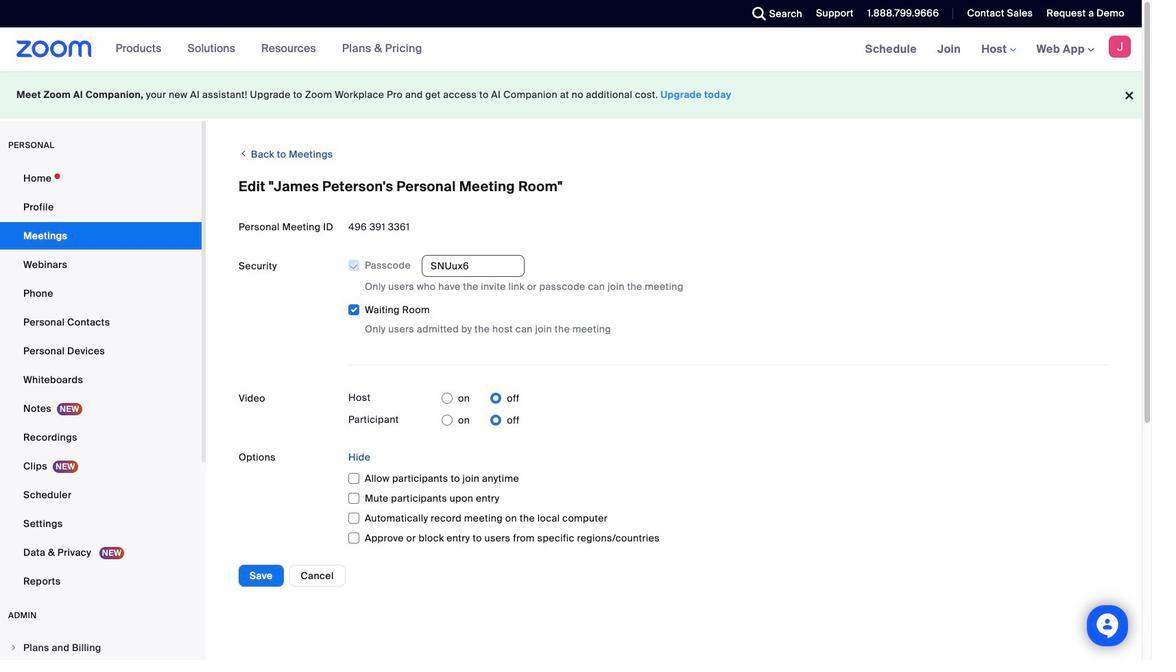 Task type: vqa. For each thing, say whether or not it's contained in the screenshot.
group
yes



Task type: locate. For each thing, give the bounding box(es) containing it.
footer
[[0, 71, 1142, 119]]

right image
[[10, 644, 18, 652]]

None text field
[[422, 255, 525, 277]]

option group
[[442, 388, 520, 410], [442, 410, 520, 432]]

2 option group from the top
[[442, 410, 520, 432]]

meetings navigation
[[855, 27, 1142, 72]]

banner
[[0, 27, 1142, 72]]

group
[[348, 255, 1109, 337]]

menu item
[[0, 635, 202, 660]]

zoom logo image
[[16, 40, 92, 58]]

product information navigation
[[105, 27, 433, 71]]

1 option group from the top
[[442, 388, 520, 410]]



Task type: describe. For each thing, give the bounding box(es) containing it.
personal menu menu
[[0, 165, 202, 597]]

left image
[[239, 147, 249, 160]]

profile picture image
[[1109, 36, 1131, 58]]



